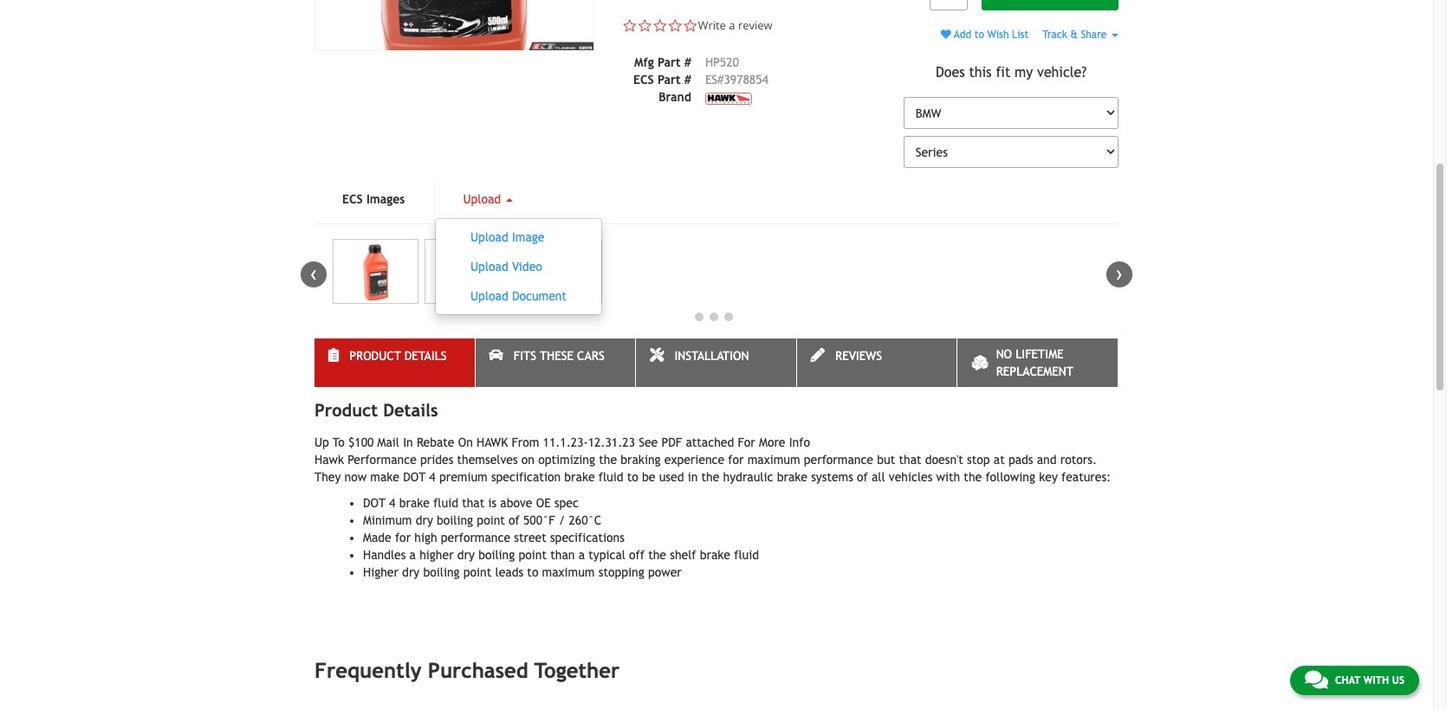 Task type: locate. For each thing, give the bounding box(es) containing it.
1 horizontal spatial 4
[[429, 471, 436, 485]]

1 horizontal spatial for
[[728, 453, 744, 467]]

to left the be
[[627, 471, 639, 485]]

0 vertical spatial with
[[937, 471, 961, 485]]

to right leads
[[527, 566, 539, 580]]

more
[[759, 436, 786, 450]]

part inside hp520 ecs part #
[[658, 73, 681, 87]]

1 vertical spatial that
[[462, 497, 485, 511]]

the up power
[[649, 549, 667, 563]]

0 horizontal spatial 4
[[389, 497, 396, 511]]

1 vertical spatial 4
[[389, 497, 396, 511]]

be
[[642, 471, 656, 485]]

4 left premium
[[429, 471, 436, 485]]

1 vertical spatial product details
[[315, 401, 438, 421]]

upload for upload
[[463, 193, 505, 206]]

part up brand
[[658, 73, 681, 87]]

point left leads
[[464, 566, 492, 580]]

0 horizontal spatial dot
[[363, 497, 386, 511]]

up
[[315, 436, 329, 450]]

1 horizontal spatial that
[[899, 453, 922, 467]]

to right add
[[975, 29, 985, 41]]

dot inside dot 4 brake fluid that is above oe spec minimum dry boiling point of 500°f / 260°c made for high performance street specifications handles a higher dry boiling point than a typical off the shelf brake fluid higher dry boiling point leads to maximum stopping power
[[363, 497, 386, 511]]

1 part from the top
[[658, 56, 681, 70]]

0 vertical spatial that
[[899, 453, 922, 467]]

1 vertical spatial maximum
[[542, 566, 595, 580]]

of left all
[[857, 471, 868, 485]]

higher
[[420, 549, 454, 563]]

2 horizontal spatial fluid
[[734, 549, 759, 563]]

0 vertical spatial point
[[477, 514, 505, 528]]

2 empty star image from the left
[[653, 18, 668, 33]]

1 # from the top
[[685, 56, 692, 70]]

0 vertical spatial product details
[[350, 349, 447, 363]]

1 vertical spatial dot
[[363, 497, 386, 511]]

performance inside hawk performance prides themselves on optimizing the braking experience for maximum performance but that doesn't stop at pads and rotors. they now make dot 4 premium specification brake fluid to be used in the hydraulic brake systems of all vehicles with the following key features:
[[804, 453, 874, 467]]

rotors.
[[1061, 453, 1097, 467]]

maximum inside dot 4 brake fluid that is above oe spec minimum dry boiling point of 500°f / 260°c made for high performance street specifications handles a higher dry boiling point than a typical off the shelf brake fluid higher dry boiling point leads to maximum stopping power
[[542, 566, 595, 580]]

dry up high
[[416, 514, 433, 528]]

1 horizontal spatial fluid
[[599, 471, 624, 485]]

1 vertical spatial for
[[395, 531, 411, 545]]

1 horizontal spatial to
[[627, 471, 639, 485]]

rebate
[[417, 436, 455, 450]]

1 vertical spatial point
[[519, 549, 547, 563]]

at
[[994, 453, 1005, 467]]

2 vertical spatial boiling
[[423, 566, 460, 580]]

for down "for"
[[728, 453, 744, 467]]

es#
[[706, 73, 724, 87]]

dry
[[416, 514, 433, 528], [458, 549, 475, 563], [402, 566, 420, 580]]

minimum
[[363, 514, 412, 528]]

a right write
[[729, 17, 736, 33]]

point
[[477, 514, 505, 528], [519, 549, 547, 563], [464, 566, 492, 580]]

on
[[522, 453, 535, 467]]

hp520 ecs part #
[[634, 56, 739, 87]]

es#3978854 - hp520 - hp520 street brake fluid - 500ml - made for high performance street specifications and handles a higher dry boiling point than a typical off the shelf brake fluid. - hawk - audi bmw volkswagen mercedes benz mini porsche image
[[315, 0, 595, 51], [333, 239, 419, 304], [425, 239, 511, 304], [517, 239, 603, 304]]

1 vertical spatial to
[[627, 471, 639, 485]]

with left the us
[[1364, 675, 1390, 687]]

ecs left images
[[342, 193, 363, 206]]

1 vertical spatial #
[[685, 73, 692, 87]]

reviews link
[[797, 339, 957, 388]]

that left is
[[462, 497, 485, 511]]

point down is
[[477, 514, 505, 528]]

1 vertical spatial ecs
[[342, 193, 363, 206]]

4 inside dot 4 brake fluid that is above oe spec minimum dry boiling point of 500°f / 260°c made for high performance street specifications handles a higher dry boiling point than a typical off the shelf brake fluid higher dry boiling point leads to maximum stopping power
[[389, 497, 396, 511]]

this
[[970, 64, 992, 81]]

11.1.23-
[[543, 436, 588, 450]]

fluid right shelf at the bottom of the page
[[734, 549, 759, 563]]

in
[[688, 471, 698, 485]]

500°f
[[524, 514, 555, 528]]

# left hp520
[[685, 56, 692, 70]]

add
[[954, 29, 972, 41]]

› link
[[1107, 262, 1133, 288]]

that up vehicles on the bottom right
[[899, 453, 922, 467]]

optimizing
[[538, 453, 595, 467]]

2 vertical spatial point
[[464, 566, 492, 580]]

0 horizontal spatial that
[[462, 497, 485, 511]]

0 horizontal spatial fluid
[[434, 497, 459, 511]]

0 vertical spatial product
[[350, 349, 401, 363]]

1 empty star image from the left
[[622, 18, 637, 33]]

upload image link
[[443, 226, 595, 249]]

point down street
[[519, 549, 547, 563]]

0 vertical spatial #
[[685, 56, 692, 70]]

2 vertical spatial to
[[527, 566, 539, 580]]

0 vertical spatial fluid
[[599, 471, 624, 485]]

chat
[[1336, 675, 1361, 687]]

0 vertical spatial for
[[728, 453, 744, 467]]

1 horizontal spatial maximum
[[748, 453, 801, 467]]

0 horizontal spatial with
[[937, 471, 961, 485]]

hawk
[[315, 453, 344, 467]]

hawk performance prides themselves on optimizing the braking experience for maximum performance but that doesn't stop at pads and rotors. they now make dot 4 premium specification brake fluid to be used in the hydraulic brake systems of all vehicles with the following key features:
[[315, 453, 1112, 485]]

to
[[333, 436, 345, 450]]

product
[[350, 349, 401, 363], [315, 401, 378, 421]]

boiling up high
[[437, 514, 473, 528]]

upload
[[463, 193, 505, 206], [471, 231, 509, 245], [471, 260, 509, 274], [471, 290, 509, 303]]

upload inside "dropdown button"
[[463, 193, 505, 206]]

2 vertical spatial fluid
[[734, 549, 759, 563]]

2 # from the top
[[685, 73, 692, 87]]

the right in
[[702, 471, 720, 485]]

no lifetime replacement
[[997, 348, 1074, 379]]

make
[[370, 471, 400, 485]]

0 vertical spatial performance
[[804, 453, 874, 467]]

›
[[1117, 262, 1123, 285]]

pads
[[1009, 453, 1034, 467]]

dot down performance prides
[[403, 471, 426, 485]]

maximum down the more
[[748, 453, 801, 467]]

replacement
[[997, 365, 1074, 379]]

part right mfg
[[658, 56, 681, 70]]

leads
[[495, 566, 524, 580]]

$100
[[348, 436, 374, 450]]

fluid down premium
[[434, 497, 459, 511]]

2 part from the top
[[658, 73, 681, 87]]

‹ link
[[301, 262, 327, 288]]

upload up upload image
[[463, 193, 505, 206]]

ecs down mfg
[[634, 73, 654, 87]]

dot
[[403, 471, 426, 485], [363, 497, 386, 511]]

0 vertical spatial ecs
[[634, 73, 654, 87]]

fluid down braking
[[599, 471, 624, 485]]

is
[[488, 497, 497, 511]]

upload up upload video
[[471, 231, 509, 245]]

0 horizontal spatial maximum
[[542, 566, 595, 580]]

0 vertical spatial dry
[[416, 514, 433, 528]]

for left high
[[395, 531, 411, 545]]

a down high
[[410, 549, 416, 563]]

to inside dot 4 brake fluid that is above oe spec minimum dry boiling point of 500°f / 260°c made for high performance street specifications handles a higher dry boiling point than a typical off the shelf brake fluid higher dry boiling point leads to maximum stopping power
[[527, 566, 539, 580]]

1 horizontal spatial performance
[[804, 453, 874, 467]]

1 vertical spatial performance
[[441, 531, 511, 545]]

dry right higher
[[458, 549, 475, 563]]

1 horizontal spatial with
[[1364, 675, 1390, 687]]

details
[[405, 349, 447, 363], [383, 401, 438, 421]]

boiling up leads
[[479, 549, 515, 563]]

street
[[514, 531, 547, 545]]

with down doesn't
[[937, 471, 961, 485]]

4 up minimum
[[389, 497, 396, 511]]

boiling down higher
[[423, 566, 460, 580]]

0 vertical spatial 4
[[429, 471, 436, 485]]

dot up minimum
[[363, 497, 386, 511]]

menu
[[436, 219, 603, 316]]

than
[[551, 549, 575, 563]]

upload for upload video
[[471, 260, 509, 274]]

premium
[[439, 471, 488, 485]]

0 horizontal spatial for
[[395, 531, 411, 545]]

with inside hawk performance prides themselves on optimizing the braking experience for maximum performance but that doesn't stop at pads and rotors. they now make dot 4 premium specification brake fluid to be used in the hydraulic brake systems of all vehicles with the following key features:
[[937, 471, 961, 485]]

4
[[429, 471, 436, 485], [389, 497, 396, 511]]

2 horizontal spatial a
[[729, 17, 736, 33]]

that inside hawk performance prides themselves on optimizing the braking experience for maximum performance but that doesn't stop at pads and rotors. they now make dot 4 premium specification brake fluid to be used in the hydraulic brake systems of all vehicles with the following key features:
[[899, 453, 922, 467]]

track & share button
[[1043, 29, 1119, 41]]

1 horizontal spatial dot
[[403, 471, 426, 485]]

None text field
[[930, 0, 968, 11]]

maximum down than
[[542, 566, 595, 580]]

0 vertical spatial details
[[405, 349, 447, 363]]

all
[[872, 471, 886, 485]]

1 vertical spatial of
[[509, 514, 520, 528]]

upload video link
[[443, 256, 595, 278]]

that
[[899, 453, 922, 467], [462, 497, 485, 511]]

shelf
[[670, 549, 697, 563]]

following
[[986, 471, 1036, 485]]

a down specifications
[[579, 549, 585, 563]]

high
[[415, 531, 437, 545]]

1 vertical spatial fluid
[[434, 497, 459, 511]]

0 horizontal spatial to
[[527, 566, 539, 580]]

0 vertical spatial to
[[975, 29, 985, 41]]

0 horizontal spatial ecs
[[342, 193, 363, 206]]

performance down is
[[441, 531, 511, 545]]

2 horizontal spatial to
[[975, 29, 985, 41]]

1 vertical spatial product
[[315, 401, 378, 421]]

0 horizontal spatial performance
[[441, 531, 511, 545]]

0 vertical spatial dot
[[403, 471, 426, 485]]

no
[[997, 348, 1013, 362]]

1 horizontal spatial ecs
[[634, 73, 654, 87]]

from
[[512, 436, 539, 450]]

brake down info at the right bottom
[[777, 471, 808, 485]]

0 vertical spatial of
[[857, 471, 868, 485]]

dot 4 brake fluid that is above oe spec minimum dry boiling point of 500°f / 260°c made for high performance street specifications handles a higher dry boiling point than a typical off the shelf brake fluid higher dry boiling point leads to maximum stopping power
[[363, 497, 759, 580]]

1 vertical spatial boiling
[[479, 549, 515, 563]]

chat with us link
[[1291, 667, 1420, 696]]

upload down upload video
[[471, 290, 509, 303]]

the down stop
[[964, 471, 982, 485]]

dry right "higher"
[[402, 566, 420, 580]]

to inside hawk performance prides themselves on optimizing the braking experience for maximum performance but that doesn't stop at pads and rotors. they now make dot 4 premium specification brake fluid to be used in the hydraulic brake systems of all vehicles with the following key features:
[[627, 471, 639, 485]]

0 vertical spatial maximum
[[748, 453, 801, 467]]

doesn't
[[926, 453, 964, 467]]

hydraulic
[[723, 471, 774, 485]]

wish
[[988, 29, 1009, 41]]

ecs inside hp520 ecs part #
[[634, 73, 654, 87]]

part
[[658, 56, 681, 70], [658, 73, 681, 87]]

a
[[729, 17, 736, 33], [410, 549, 416, 563], [579, 549, 585, 563]]

0 horizontal spatial of
[[509, 514, 520, 528]]

1 vertical spatial part
[[658, 73, 681, 87]]

upload down upload image
[[471, 260, 509, 274]]

12.31.23
[[588, 436, 635, 450]]

performance up systems
[[804, 453, 874, 467]]

these
[[540, 349, 574, 363]]

1 horizontal spatial of
[[857, 471, 868, 485]]

empty star image
[[622, 18, 637, 33], [653, 18, 668, 33], [668, 18, 683, 33], [683, 18, 698, 33]]

of down above
[[509, 514, 520, 528]]

0 vertical spatial part
[[658, 56, 681, 70]]

in
[[403, 436, 413, 450]]

2 vertical spatial dry
[[402, 566, 420, 580]]

brake
[[565, 471, 595, 485], [777, 471, 808, 485], [399, 497, 430, 511], [700, 549, 731, 563]]

and
[[1037, 453, 1057, 467]]

mfg
[[635, 56, 654, 70]]

installation
[[675, 349, 749, 363]]

# up brand
[[685, 73, 692, 87]]

pdf
[[662, 436, 682, 450]]

# inside hp520 ecs part #
[[685, 73, 692, 87]]



Task type: describe. For each thing, give the bounding box(es) containing it.
product details inside 'product details' link
[[350, 349, 447, 363]]

3 empty star image from the left
[[668, 18, 683, 33]]

for
[[738, 436, 756, 450]]

review
[[738, 17, 773, 33]]

my
[[1015, 64, 1033, 81]]

stopping
[[599, 566, 645, 580]]

0 horizontal spatial a
[[410, 549, 416, 563]]

share
[[1081, 29, 1107, 41]]

power
[[648, 566, 682, 580]]

spec
[[555, 497, 579, 511]]

mfg part #
[[635, 56, 692, 70]]

write a review
[[698, 17, 773, 33]]

1 vertical spatial details
[[383, 401, 438, 421]]

1 horizontal spatial a
[[579, 549, 585, 563]]

upload for upload image
[[471, 231, 509, 245]]

fit
[[996, 64, 1011, 81]]

themselves
[[457, 453, 518, 467]]

performance inside dot 4 brake fluid that is above oe spec minimum dry boiling point of 500°f / 260°c made for high performance street specifications handles a higher dry boiling point than a typical off the shelf brake fluid higher dry boiling point leads to maximum stopping power
[[441, 531, 511, 545]]

images
[[367, 193, 405, 206]]

hawk image
[[706, 92, 752, 105]]

oe
[[536, 497, 551, 511]]

product details link
[[315, 339, 475, 388]]

experience
[[665, 453, 725, 467]]

braking
[[621, 453, 661, 467]]

add to wish list link
[[941, 29, 1029, 41]]

of inside dot 4 brake fluid that is above oe spec minimum dry boiling point of 500°f / 260°c made for high performance street specifications handles a higher dry boiling point than a typical off the shelf brake fluid higher dry boiling point leads to maximum stopping power
[[509, 514, 520, 528]]

video
[[513, 260, 543, 274]]

document
[[513, 290, 567, 303]]

does this fit my vehicle?
[[936, 64, 1087, 81]]

fluid inside hawk performance prides themselves on optimizing the braking experience for maximum performance but that doesn't stop at pads and rotors. they now make dot 4 premium specification brake fluid to be used in the hydraulic brake systems of all vehicles with the following key features:
[[599, 471, 624, 485]]

frequently purchased together
[[315, 659, 620, 683]]

off
[[629, 549, 645, 563]]

&
[[1071, 29, 1078, 41]]

that inside dot 4 brake fluid that is above oe spec minimum dry boiling point of 500°f / 260°c made for high performance street specifications handles a higher dry boiling point than a typical off the shelf brake fluid higher dry boiling point leads to maximum stopping power
[[462, 497, 485, 511]]

4 empty star image from the left
[[683, 18, 698, 33]]

menu containing upload image
[[436, 219, 603, 316]]

installation link
[[636, 339, 796, 388]]

track & share
[[1043, 29, 1110, 41]]

does
[[936, 64, 965, 81]]

now
[[345, 471, 367, 485]]

1 vertical spatial dry
[[458, 549, 475, 563]]

stop
[[967, 453, 990, 467]]

260°c
[[569, 514, 602, 528]]

list
[[1013, 29, 1029, 41]]

write
[[698, 17, 726, 33]]

systems
[[811, 471, 854, 485]]

1 vertical spatial with
[[1364, 675, 1390, 687]]

ecs images link
[[315, 182, 433, 217]]

together
[[535, 659, 620, 683]]

specification
[[491, 471, 561, 485]]

comments image
[[1305, 670, 1329, 691]]

upload video
[[471, 260, 543, 274]]

/
[[559, 514, 565, 528]]

image
[[513, 231, 545, 245]]

reviews
[[836, 349, 882, 363]]

for inside dot 4 brake fluid that is above oe spec minimum dry boiling point of 500°f / 260°c made for high performance street specifications handles a higher dry boiling point than a typical off the shelf brake fluid higher dry boiling point leads to maximum stopping power
[[395, 531, 411, 545]]

track
[[1043, 29, 1068, 41]]

hp520
[[706, 56, 739, 70]]

frequently
[[315, 659, 422, 683]]

for inside hawk performance prides themselves on optimizing the braking experience for maximum performance but that doesn't stop at pads and rotors. they now make dot 4 premium specification brake fluid to be used in the hydraulic brake systems of all vehicles with the following key features:
[[728, 453, 744, 467]]

brake down optimizing
[[565, 471, 595, 485]]

handles
[[363, 549, 406, 563]]

specifications
[[550, 531, 625, 545]]

brake right shelf at the bottom of the page
[[700, 549, 731, 563]]

empty star image
[[637, 18, 653, 33]]

ecs images
[[342, 193, 405, 206]]

us
[[1393, 675, 1405, 687]]

higher
[[363, 566, 399, 580]]

see
[[639, 436, 658, 450]]

0 vertical spatial boiling
[[437, 514, 473, 528]]

chat with us
[[1336, 675, 1405, 687]]

upload document
[[471, 290, 567, 303]]

vehicle?
[[1038, 64, 1087, 81]]

fits these cars link
[[476, 339, 636, 388]]

upload document link
[[443, 285, 595, 308]]

the down 12.31.23
[[599, 453, 617, 467]]

brand
[[659, 90, 692, 104]]

es# 3978854 brand
[[659, 73, 769, 104]]

features:
[[1062, 471, 1112, 485]]

above
[[500, 497, 533, 511]]

they
[[315, 471, 341, 485]]

purchased
[[428, 659, 529, 683]]

mail
[[378, 436, 400, 450]]

info
[[789, 436, 810, 450]]

made
[[363, 531, 392, 545]]

fits these cars
[[514, 349, 605, 363]]

brake up minimum
[[399, 497, 430, 511]]

of inside hawk performance prides themselves on optimizing the braking experience for maximum performance but that doesn't stop at pads and rotors. they now make dot 4 premium specification brake fluid to be used in the hydraulic brake systems of all vehicles with the following key features:
[[857, 471, 868, 485]]

details inside 'product details' link
[[405, 349, 447, 363]]

the inside dot 4 brake fluid that is above oe spec minimum dry boiling point of 500°f / 260°c made for high performance street specifications handles a higher dry boiling point than a typical off the shelf brake fluid higher dry boiling point leads to maximum stopping power
[[649, 549, 667, 563]]

maximum inside hawk performance prides themselves on optimizing the braking experience for maximum performance but that doesn't stop at pads and rotors. they now make dot 4 premium specification brake fluid to be used in the hydraulic brake systems of all vehicles with the following key features:
[[748, 453, 801, 467]]

up to $100 mail in rebate on hawk from 11.1.23-12.31.23 see pdf attached for more info
[[315, 436, 810, 450]]

typical
[[589, 549, 626, 563]]

write a review link
[[698, 17, 773, 33]]

heart image
[[941, 30, 952, 40]]

3978854
[[724, 73, 769, 87]]

key
[[1040, 471, 1058, 485]]

hawk
[[477, 436, 508, 450]]

but
[[877, 453, 896, 467]]

upload for upload document
[[471, 290, 509, 303]]

4 inside hawk performance prides themselves on optimizing the braking experience for maximum performance but that doesn't stop at pads and rotors. they now make dot 4 premium specification brake fluid to be used in the hydraulic brake systems of all vehicles with the following key features:
[[429, 471, 436, 485]]

performance prides
[[348, 453, 454, 467]]

dot inside hawk performance prides themselves on optimizing the braking experience for maximum performance but that doesn't stop at pads and rotors. they now make dot 4 premium specification brake fluid to be used in the hydraulic brake systems of all vehicles with the following key features:
[[403, 471, 426, 485]]

cars
[[577, 349, 605, 363]]



Task type: vqa. For each thing, say whether or not it's contained in the screenshot.
"Parts"
no



